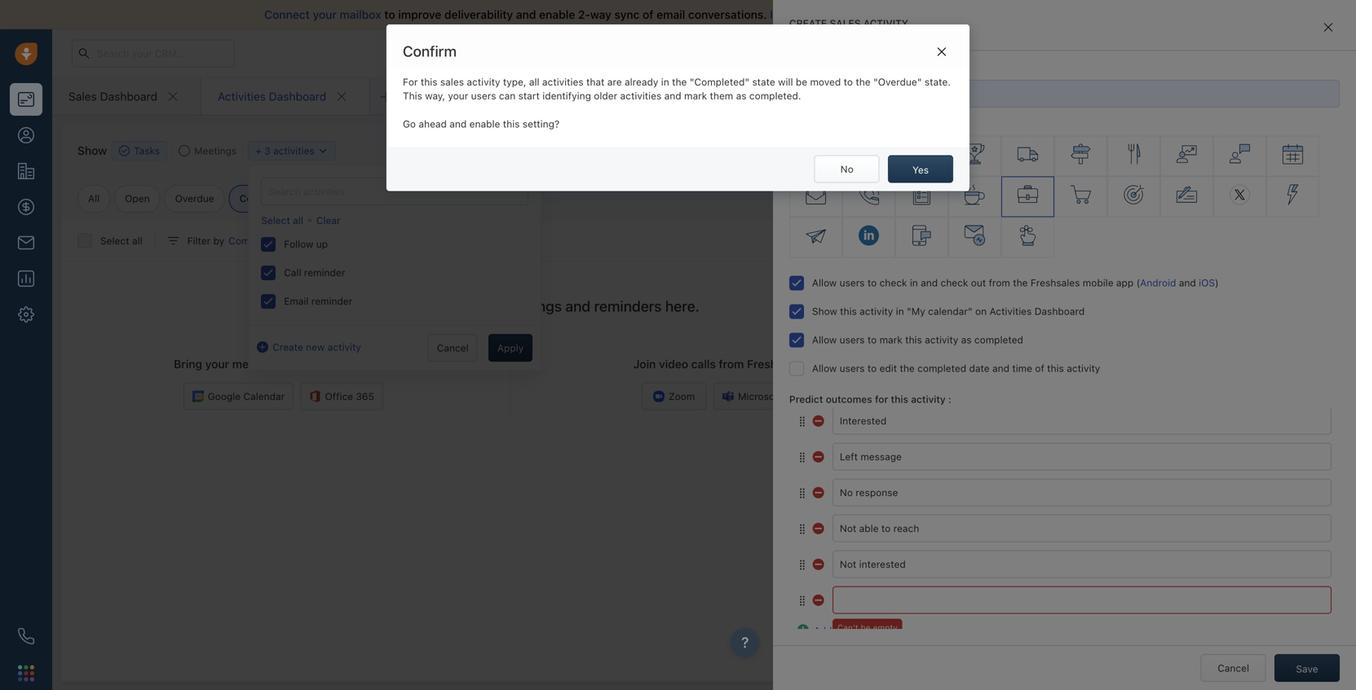 Task type: describe. For each thing, give the bounding box(es) containing it.
0 horizontal spatial completed
[[918, 363, 966, 374]]

0 vertical spatial microsoft teams button
[[1043, 280, 1153, 300]]

google calendar for bottommost 'google calendar' button
[[208, 391, 285, 403]]

1 vertical spatial meetings
[[232, 357, 282, 371]]

from inside tab panel
[[989, 277, 1010, 288]]

bring
[[174, 357, 202, 371]]

for
[[403, 76, 418, 88]]

to up predict outcomes for this activity :
[[868, 334, 877, 346]]

a
[[901, 66, 906, 77]]

activity down show this activity in "my calendar" on activities dashboard
[[925, 334, 958, 346]]

edit
[[880, 363, 897, 374]]

dashboard for activities dashboard
[[269, 90, 326, 103]]

go
[[403, 118, 416, 130]]

in up "my
[[910, 277, 918, 288]]

3 minus filled image from the top
[[813, 521, 826, 534]]

ios link
[[1199, 277, 1215, 288]]

21
[[994, 48, 1004, 58]]

0 vertical spatial (
[[295, 193, 299, 204]]

are
[[607, 76, 622, 88]]

plans
[[1095, 47, 1120, 59]]

into
[[285, 357, 305, 371]]

view
[[854, 197, 877, 209]]

+ 3 activities
[[255, 145, 315, 157]]

way
[[590, 8, 611, 21]]

+ 3 activities link
[[255, 143, 329, 159]]

connect for connect your mailbox to improve deliverability and enable 2-way sync of email conversations. import all your sales data so you don't have to start from scratch.
[[264, 8, 310, 21]]

outcomes
[[826, 394, 872, 405]]

and right ahead
[[450, 118, 467, 130]]

dashboard for sales dashboard
[[100, 90, 157, 103]]

Search activities text field
[[261, 178, 529, 205]]

2 minus filled image from the top
[[813, 557, 826, 570]]

cancel for apply
[[437, 343, 469, 354]]

confirm
[[403, 42, 457, 60]]

0 vertical spatial activities
[[218, 90, 266, 103]]

zoom button for the left 'microsoft teams' button
[[641, 383, 707, 411]]

you
[[924, 8, 944, 21]]

that
[[586, 76, 605, 88]]

1 minus filled image from the top
[[813, 413, 826, 426]]

0 vertical spatial google
[[998, 229, 1031, 241]]

allow users to mark this activity as completed
[[812, 334, 1023, 346]]

+ 3 activities button
[[248, 141, 336, 161]]

your for give your sales activity a name
[[813, 66, 834, 77]]

them
[[710, 90, 733, 102]]

1 vertical spatial select all
[[100, 235, 142, 247]]

1 vertical spatial activities
[[990, 306, 1032, 317]]

cancel button for save
[[1201, 655, 1266, 683]]

send email image
[[1204, 48, 1215, 59]]

08
[[978, 343, 993, 357]]

tab panel containing create sales activity
[[773, 0, 1356, 691]]

1 horizontal spatial of
[[1035, 363, 1044, 374]]

0 vertical spatial )
[[305, 193, 309, 204]]

upcoming
[[386, 298, 453, 315]]

way,
[[425, 90, 445, 102]]

2 ui drag handle image from the top
[[797, 452, 807, 463]]

sales down the create sales activity
[[836, 66, 861, 77]]

activity inside the view activity goals link
[[880, 197, 914, 209]]

2 horizontal spatial from
[[1048, 8, 1074, 21]]

this
[[403, 90, 422, 102]]

1 vertical spatial )
[[1215, 277, 1219, 288]]

days
[[1006, 48, 1026, 58]]

1 horizontal spatial enable
[[539, 8, 575, 21]]

mobile
[[1083, 277, 1114, 288]]

goals
[[917, 197, 942, 209]]

select all link
[[261, 214, 303, 228]]

widgets
[[1170, 128, 1206, 139]]

to right have
[[1006, 8, 1017, 21]]

0 horizontal spatial google
[[208, 391, 241, 403]]

plus filled image
[[797, 623, 810, 636]]

calendar for the top 'google calendar' button
[[1034, 229, 1075, 241]]

completed ( 0 )
[[239, 193, 309, 204]]

365
[[356, 391, 374, 403]]

your
[[919, 48, 939, 58]]

identifying
[[542, 90, 591, 102]]

have
[[978, 8, 1003, 21]]

your right import
[[824, 8, 848, 21]]

no button
[[814, 155, 880, 183]]

completed date button
[[224, 234, 325, 248]]

state
[[752, 76, 775, 88]]

activity right time
[[1067, 363, 1100, 374]]

2 horizontal spatial activities
[[620, 90, 662, 102]]

0 vertical spatial microsoft
[[1068, 284, 1111, 295]]

save button
[[1275, 655, 1340, 683]]

go ahead and enable this setting?
[[403, 118, 559, 130]]

and down the 08 mar
[[992, 363, 1010, 374]]

this right time
[[1047, 363, 1064, 374]]

by
[[213, 235, 224, 247]]

0 horizontal spatial for
[[325, 235, 338, 247]]

this left "my
[[840, 306, 857, 317]]

office
[[325, 391, 353, 403]]

to left edit
[[868, 363, 877, 374]]

more
[[890, 145, 914, 157]]

connect your mailbox link
[[264, 8, 384, 21]]

14:00
[[978, 445, 1004, 457]]

apply
[[497, 343, 524, 354]]

add meeting
[[806, 145, 864, 157]]

0 vertical spatial start
[[1020, 8, 1045, 21]]

add outcome
[[814, 625, 875, 637]]

office 365
[[325, 391, 374, 403]]

0 horizontal spatial microsoft teams button
[[713, 383, 823, 411]]

office 365 button
[[301, 383, 383, 411]]

show for show this activity in "my calendar" on activities dashboard
[[812, 306, 837, 317]]

state.
[[925, 76, 951, 88]]

your trial ends in 21 days
[[919, 48, 1026, 58]]

1 minus filled image from the top
[[813, 449, 826, 462]]

0 vertical spatial calendar
[[997, 167, 1044, 180]]

open
[[125, 193, 150, 204]]

your for connect your calendar
[[1016, 208, 1037, 220]]

add for add outcome
[[814, 625, 832, 637]]

1 horizontal spatial teams
[[1114, 284, 1144, 295]]

2 horizontal spatial freshsales
[[1031, 277, 1080, 288]]

type,
[[503, 76, 526, 88]]

to inside for this sales activity type, all activities that are already in the "completed" state will be moved to the "overdue" state. this way, your users can start identifying older activities and mark them as completed.
[[844, 76, 853, 88]]

phone image
[[18, 629, 34, 645]]

Search your CRM... text field
[[72, 40, 235, 67]]

explore
[[1057, 47, 1092, 59]]

tasks
[[134, 145, 160, 157]]

2 vertical spatial from
[[719, 357, 744, 371]]

1 horizontal spatial select
[[261, 215, 290, 226]]

0 horizontal spatial microsoft teams
[[738, 391, 814, 403]]

suite for bring your meetings into freshsales suite
[[369, 357, 397, 371]]

email
[[657, 8, 685, 21]]

as inside for this sales activity type, all activities that are already in the "completed" state will be moved to the "overdue" state. this way, your users can start identifying older activities and mark them as completed.
[[736, 90, 747, 102]]

1 horizontal spatial completed
[[974, 334, 1023, 346]]

in inside for this sales activity type, all activities that are already in the "completed" state will be moved to the "overdue" state. this way, your users can start identifying older activities and mark them as completed.
[[661, 76, 669, 88]]

users for allow users to edit the completed date and time of this activity
[[840, 363, 865, 374]]

scratch.
[[1077, 8, 1120, 21]]

the right out
[[1013, 277, 1028, 288]]

1 vertical spatial google calendar button
[[183, 383, 294, 411]]

your inside for this sales activity type, all activities that are already in the "completed" state will be moved to the "overdue" state. this way, your users can start identifying older activities and mark them as completed.
[[448, 90, 468, 102]]

allow for allow users to mark this activity as completed
[[812, 334, 837, 346]]

sales
[[68, 90, 97, 103]]

no
[[840, 163, 854, 175]]

completed for completed ( 0 )
[[239, 193, 291, 204]]

1 horizontal spatial select all
[[261, 215, 303, 226]]

the right 'already'
[[672, 76, 687, 88]]

reminder for email reminder
[[311, 296, 352, 307]]

( inside dialog
[[1136, 277, 1140, 288]]

calendar for bottommost 'google calendar' button
[[243, 391, 285, 403]]

video
[[659, 357, 688, 371]]

0 vertical spatial activities
[[542, 76, 584, 88]]

cancel button for apply
[[428, 334, 477, 362]]

trial
[[941, 48, 958, 58]]

0 horizontal spatial of
[[643, 8, 654, 21]]

be
[[796, 76, 807, 88]]

1 horizontal spatial meetings
[[500, 298, 562, 315]]

find your upcoming tasks, meetings and reminders here.
[[320, 298, 699, 315]]

predict
[[789, 394, 823, 405]]

your for connect your mailbox to improve deliverability and enable 2-way sync of email conversations. import all your sales data so you don't have to start from scratch.
[[313, 8, 337, 21]]

freshworks switcher image
[[18, 666, 34, 682]]

dashboard inside dialog
[[1035, 306, 1085, 317]]

activity inside for this sales activity type, all activities that are already in the "completed" state will be moved to the "overdue" state. this way, your users can start identifying older activities and mark them as completed.
[[467, 76, 500, 88]]

15:00
[[978, 494, 1004, 506]]

my
[[978, 167, 994, 180]]

calls
[[691, 357, 716, 371]]

ahead
[[419, 118, 447, 130]]

activity left :
[[911, 394, 946, 405]]

email
[[284, 296, 309, 307]]

view activity goals
[[854, 197, 942, 209]]

import all your sales data link
[[770, 8, 908, 21]]

email reminder
[[284, 296, 352, 307]]



Task type: locate. For each thing, give the bounding box(es) containing it.
activity right view
[[880, 197, 914, 209]]

will
[[778, 76, 793, 88]]

google calendar button down bring your meetings into freshsales suite
[[183, 383, 294, 411]]

zoom button down video
[[641, 383, 707, 411]]

None text field
[[833, 407, 1332, 435], [833, 479, 1332, 507], [833, 551, 1332, 579], [833, 587, 1332, 614], [833, 407, 1332, 435], [833, 479, 1332, 507], [833, 551, 1332, 579], [833, 587, 1332, 614]]

and right 'deliverability'
[[516, 8, 536, 21]]

as left 08
[[961, 334, 972, 346]]

1 vertical spatial google
[[208, 391, 241, 403]]

all
[[88, 193, 100, 204]]

to
[[384, 8, 395, 21], [1006, 8, 1017, 21], [844, 76, 853, 88], [868, 277, 877, 288], [868, 334, 877, 346], [868, 363, 877, 374]]

add right plus filled 'image'
[[814, 625, 832, 637]]

start down type,
[[518, 90, 540, 102]]

zoom down video
[[669, 391, 695, 403]]

give
[[789, 66, 810, 77]]

give your sales activity a name
[[789, 66, 935, 77]]

add inside 'link'
[[814, 625, 832, 637]]

allow users to edit the completed date and time of this activity
[[812, 363, 1100, 374]]

1 vertical spatial microsoft teams
[[738, 391, 814, 403]]

1 horizontal spatial activities
[[542, 76, 584, 88]]

call reminder
[[284, 267, 345, 279]]

dashboard up + 3 activities dropdown button
[[269, 90, 326, 103]]

0 vertical spatial of
[[643, 8, 654, 21]]

the right edit
[[900, 363, 915, 374]]

this down can at left
[[503, 118, 520, 130]]

dashboard down mobile
[[1035, 306, 1085, 317]]

meetings
[[194, 145, 237, 157]]

to right mailbox
[[384, 8, 395, 21]]

reminder down up
[[304, 267, 345, 279]]

clear
[[316, 215, 340, 226]]

0 horizontal spatial microsoft
[[738, 391, 782, 403]]

suite for join video calls from freshsales suite
[[808, 357, 835, 371]]

activity
[[863, 18, 908, 29], [863, 66, 898, 77], [467, 76, 500, 88], [880, 197, 914, 209], [860, 306, 893, 317], [925, 334, 958, 346], [328, 342, 361, 353], [1067, 363, 1100, 374], [911, 394, 946, 405]]

3 allow from the top
[[812, 363, 837, 374]]

18:00
[[978, 641, 1004, 652]]

1 horizontal spatial mark
[[880, 334, 902, 346]]

allow for allow users to check in and check out from the freshsales mobile app ( android and ios )
[[812, 277, 837, 288]]

0 vertical spatial teams
[[1114, 284, 1144, 295]]

0 vertical spatial zoom button
[[974, 280, 1039, 300]]

configure widgets
[[1122, 128, 1206, 139]]

for this sales activity type, all activities that are already in the "completed" state will be moved to the "overdue" state. this way, your users can start identifying older activities and mark them as completed.
[[403, 76, 951, 102]]

zoom button for the top 'microsoft teams' button
[[974, 280, 1039, 300]]

ios
[[1199, 277, 1215, 288]]

1 horizontal spatial for
[[875, 394, 888, 405]]

1 vertical spatial enable
[[469, 118, 500, 130]]

view activity goals link
[[839, 196, 942, 210]]

0 horizontal spatial enable
[[469, 118, 500, 130]]

ui drag handle image
[[797, 488, 807, 499], [797, 524, 807, 535], [797, 560, 807, 571], [797, 596, 807, 607]]

+
[[255, 145, 262, 157]]

select down open
[[100, 235, 129, 247]]

1 allow from the top
[[812, 277, 837, 288]]

Give your sales activity a name text field
[[789, 80, 1340, 108]]

0 horizontal spatial google calendar
[[208, 391, 285, 403]]

add outcome link
[[797, 623, 875, 637]]

improve
[[398, 8, 441, 21]]

sales right the create
[[830, 18, 861, 29]]

2 minus filled image from the top
[[813, 485, 826, 498]]

minus filled image
[[813, 413, 826, 426], [813, 485, 826, 498], [813, 521, 826, 534], [813, 593, 826, 606]]

dialog containing create sales activity
[[773, 0, 1356, 691]]

suite up predict
[[808, 357, 835, 371]]

1 vertical spatial select
[[100, 235, 129, 247]]

name
[[909, 66, 935, 77]]

in left the 21
[[984, 48, 991, 58]]

your right find
[[353, 298, 382, 315]]

ui drag handle image for second minus filled image from the bottom
[[797, 524, 807, 535]]

3 ui drag handle image from the top
[[797, 560, 807, 571]]

freshsales for join video calls from freshsales suite
[[747, 357, 805, 371]]

ui drag handle image for 2nd minus filled image from the top of the page
[[797, 488, 807, 499]]

all inside for this sales activity type, all activities that are already in the "completed" state will be moved to the "overdue" state. this way, your users can start identifying older activities and mark them as completed.
[[529, 76, 539, 88]]

cancel down tasks,
[[437, 343, 469, 354]]

the left "overdue" on the top right of the page
[[856, 76, 871, 88]]

completed
[[239, 193, 291, 204], [229, 235, 279, 247]]

your left mailbox
[[313, 8, 337, 21]]

import
[[770, 8, 806, 21]]

setting?
[[523, 118, 559, 130]]

your right give
[[813, 66, 834, 77]]

ui drag handle image for 1st minus filled icon from the bottom of the page
[[797, 560, 807, 571]]

activities right 3
[[273, 145, 315, 157]]

completed for completed date
[[229, 235, 279, 247]]

add left the task
[[697, 145, 715, 157]]

for down edit
[[875, 394, 888, 405]]

completed right the by
[[229, 235, 279, 247]]

1 horizontal spatial as
[[961, 334, 972, 346]]

this down edit
[[891, 394, 908, 405]]

0 horizontal spatial activities
[[218, 90, 266, 103]]

1 vertical spatial cancel button
[[1201, 655, 1266, 683]]

to up the allow users to mark this activity as completed
[[868, 277, 877, 288]]

activity inside create new activity link
[[328, 342, 361, 353]]

allow
[[812, 277, 837, 288], [812, 334, 837, 346], [812, 363, 837, 374]]

freshsales up predict
[[747, 357, 805, 371]]

activities inside + 3 activities link
[[273, 145, 315, 157]]

reminder for call reminder
[[304, 267, 345, 279]]

mark up edit
[[880, 334, 902, 346]]

meetings down "create"
[[232, 357, 282, 371]]

1 horizontal spatial activities
[[990, 306, 1032, 317]]

16:00
[[978, 543, 1004, 555]]

2 suite from the left
[[808, 357, 835, 371]]

1 vertical spatial ui drag handle image
[[797, 452, 807, 463]]

0 horizontal spatial meetings
[[232, 357, 282, 371]]

activities up +
[[218, 90, 266, 103]]

calendar down bring your meetings into freshsales suite
[[243, 391, 285, 403]]

sync
[[614, 8, 640, 21]]

1 horizontal spatial cancel button
[[1201, 655, 1266, 683]]

date down select all link
[[282, 235, 302, 247]]

cancel for save
[[1218, 663, 1249, 674]]

activities down 'already'
[[620, 90, 662, 102]]

and
[[516, 8, 536, 21], [664, 90, 681, 102], [450, 118, 467, 130], [921, 277, 938, 288], [1179, 277, 1196, 288], [565, 298, 591, 315], [992, 363, 1010, 374]]

your for find your upcoming tasks, meetings and reminders here.
[[353, 298, 382, 315]]

4 ui drag handle image from the top
[[797, 596, 807, 607]]

1 ui drag handle image from the top
[[797, 488, 807, 499]]

activities down allow users to check in and check out from the freshsales mobile app ( android and ios )
[[990, 306, 1032, 317]]

completed.
[[749, 90, 801, 102]]

4 minus filled image from the top
[[813, 593, 826, 606]]

activity left "my
[[860, 306, 893, 317]]

can
[[499, 90, 516, 102]]

None text field
[[833, 443, 1332, 471], [833, 515, 1332, 543], [833, 443, 1332, 471], [833, 515, 1332, 543]]

0 horizontal spatial )
[[305, 193, 309, 204]]

all down open
[[132, 235, 142, 247]]

1 horizontal spatial microsoft
[[1068, 284, 1111, 295]]

1 vertical spatial (
[[1136, 277, 1140, 288]]

clear link
[[316, 214, 340, 228]]

this inside for this sales activity type, all activities that are already in the "completed" state will be moved to the "overdue" state. this way, your users can start identifying older activities and mark them as completed.
[[421, 76, 438, 88]]

0 vertical spatial select all
[[261, 215, 303, 226]]

enable left 2-
[[539, 8, 575, 21]]

completed down on
[[974, 334, 1023, 346]]

as right them at the top of page
[[736, 90, 747, 102]]

your for bring your meetings into freshsales suite
[[205, 357, 229, 371]]

2 horizontal spatial dashboard
[[1035, 306, 1085, 317]]

1 vertical spatial calendar
[[1040, 208, 1081, 220]]

google calendar for the top 'google calendar' button
[[998, 229, 1075, 241]]

google calendar down bring your meetings into freshsales suite
[[208, 391, 285, 403]]

users for allow users to mark this activity as completed
[[840, 334, 865, 346]]

1 horizontal spatial (
[[1136, 277, 1140, 288]]

date inside tab panel
[[969, 363, 990, 374]]

connect left mailbox
[[264, 8, 310, 21]]

0 vertical spatial for
[[325, 235, 338, 247]]

0 vertical spatial zoom
[[1001, 284, 1027, 295]]

zoom for the left 'microsoft teams' button
[[669, 391, 695, 403]]

zoom for the top 'microsoft teams' button
[[1001, 284, 1027, 295]]

add for add task
[[697, 145, 715, 157]]

start
[[1020, 8, 1045, 21], [518, 90, 540, 102]]

google down connect your calendar
[[998, 229, 1031, 241]]

0 horizontal spatial date
[[282, 235, 302, 247]]

for down clear link
[[325, 235, 338, 247]]

1 ui drag handle image from the top
[[797, 416, 807, 428]]

here.
[[665, 298, 699, 315]]

0 vertical spatial cancel button
[[428, 334, 477, 362]]

start inside for this sales activity type, all activities that are already in the "completed" state will be moved to the "overdue" state. this way, your users can start identifying older activities and mark them as completed.
[[518, 90, 540, 102]]

from left the scratch.
[[1048, 8, 1074, 21]]

calendar
[[1034, 229, 1075, 241], [243, 391, 285, 403]]

activity left so on the top right of page
[[863, 18, 908, 29]]

1 vertical spatial cancel
[[1218, 663, 1249, 674]]

date inside button
[[282, 235, 302, 247]]

minus filled image
[[813, 449, 826, 462], [813, 557, 826, 570]]

data
[[881, 8, 905, 21]]

in left "my
[[896, 306, 904, 317]]

0 horizontal spatial check
[[880, 277, 907, 288]]

1 vertical spatial for
[[875, 394, 888, 405]]

show this activity in "my calendar" on activities dashboard
[[812, 306, 1085, 317]]

from right 'calls'
[[719, 357, 744, 371]]

calendar down my calendar
[[1040, 208, 1081, 220]]

1 suite from the left
[[369, 357, 397, 371]]

this down "my
[[905, 334, 922, 346]]

yes button
[[888, 155, 953, 183]]

all inside select all link
[[293, 215, 303, 226]]

android
[[1140, 277, 1176, 288]]

save
[[1296, 664, 1318, 675]]

all
[[809, 8, 821, 21], [529, 76, 539, 88], [293, 215, 303, 226], [132, 235, 142, 247]]

your down my calendar
[[1016, 208, 1037, 220]]

join
[[633, 357, 656, 371]]

1 vertical spatial reminder
[[311, 296, 352, 307]]

on
[[975, 306, 987, 317]]

activity up can at left
[[467, 76, 500, 88]]

add meeting button
[[777, 137, 873, 165]]

microsoft left app in the right top of the page
[[1068, 284, 1111, 295]]

calendar down connect your calendar
[[1034, 229, 1075, 241]]

yes
[[913, 164, 929, 176]]

:
[[948, 394, 951, 405]]

minus filled image down predict
[[813, 449, 826, 462]]

and up "my
[[921, 277, 938, 288]]

2-
[[578, 8, 590, 21]]

this
[[421, 76, 438, 88], [503, 118, 520, 130], [840, 306, 857, 317], [905, 334, 922, 346], [1047, 363, 1064, 374], [891, 394, 908, 405]]

"my
[[907, 306, 925, 317]]

"overdue"
[[873, 76, 922, 88]]

so
[[908, 8, 921, 21]]

mark left them at the top of page
[[684, 90, 707, 102]]

zoom right out
[[1001, 284, 1027, 295]]

0 horizontal spatial calendar
[[243, 391, 285, 403]]

sales dashboard
[[68, 90, 157, 103]]

reminder
[[304, 267, 345, 279], [311, 296, 352, 307]]

configure
[[1122, 128, 1167, 139]]

and inside for this sales activity type, all activities that are already in the "completed" state will be moved to the "overdue" state. this way, your users can start identifying older activities and mark them as completed.
[[664, 90, 681, 102]]

1 horizontal spatial dashboard
[[269, 90, 326, 103]]

1 vertical spatial activities
[[620, 90, 662, 102]]

microsoft down the join video calls from freshsales suite
[[738, 391, 782, 403]]

down image
[[317, 146, 329, 157]]

0 horizontal spatial cancel button
[[428, 334, 477, 362]]

activities dashboard
[[218, 90, 326, 103]]

0 horizontal spatial start
[[518, 90, 540, 102]]

completed up select all link
[[239, 193, 291, 204]]

freshsales down create new activity
[[308, 357, 366, 371]]

1 horizontal spatial from
[[989, 277, 1010, 288]]

0 vertical spatial ui drag handle image
[[797, 416, 807, 428]]

0 vertical spatial google calendar
[[998, 229, 1075, 241]]

0 vertical spatial allow
[[812, 277, 837, 288]]

join video calls from freshsales suite
[[633, 357, 835, 371]]

show for show
[[77, 144, 107, 157]]

suite
[[369, 357, 397, 371], [808, 357, 835, 371]]

1 horizontal spatial start
[[1020, 8, 1045, 21]]

confirm dialog
[[386, 24, 970, 191]]

0 horizontal spatial google calendar button
[[183, 383, 294, 411]]

start up days
[[1020, 8, 1045, 21]]

freshsales left mobile
[[1031, 277, 1080, 288]]

cancel button down tasks,
[[428, 334, 477, 362]]

google
[[998, 229, 1031, 241], [208, 391, 241, 403]]

mailbox
[[340, 8, 381, 21]]

0 horizontal spatial cancel
[[437, 343, 469, 354]]

users inside for this sales activity type, all activities that are already in the "completed" state will be moved to the "overdue" state. this way, your users can start identifying older activities and mark them as completed.
[[471, 90, 496, 102]]

select all up completed date button
[[261, 215, 303, 226]]

add inside button
[[697, 145, 715, 157]]

ui drag handle image for 1st minus filled image from the bottom
[[797, 596, 807, 607]]

1 vertical spatial zoom button
[[641, 383, 707, 411]]

1 horizontal spatial google calendar button
[[974, 225, 1084, 245]]

0 vertical spatial google calendar button
[[974, 225, 1084, 245]]

dialog
[[773, 0, 1356, 691]]

0 horizontal spatial as
[[736, 90, 747, 102]]

your right the bring
[[205, 357, 229, 371]]

completed up :
[[918, 363, 966, 374]]

meetings up apply button
[[500, 298, 562, 315]]

freshsales
[[1031, 277, 1080, 288], [308, 357, 366, 371], [747, 357, 805, 371]]

1 horizontal spatial )
[[1215, 277, 1219, 288]]

add inside "button"
[[806, 145, 824, 157]]

08 mar
[[978, 343, 1016, 357]]

and left reminders
[[565, 298, 591, 315]]

0 horizontal spatial dashboard
[[100, 90, 157, 103]]

0 vertical spatial connect
[[264, 8, 310, 21]]

microsoft teams
[[1068, 284, 1144, 295], [738, 391, 814, 403]]

mar
[[996, 343, 1016, 357]]

completed inside button
[[229, 235, 279, 247]]

phone element
[[10, 621, 42, 653]]

allow for allow users to edit the completed date and time of this activity
[[812, 363, 837, 374]]

0 vertical spatial cancel
[[437, 343, 469, 354]]

as inside tab panel
[[961, 334, 972, 346]]

3
[[264, 145, 270, 157]]

( up select all link
[[295, 193, 299, 204]]

1 vertical spatial of
[[1035, 363, 1044, 374]]

all right import
[[809, 8, 821, 21]]

conversations.
[[688, 8, 767, 21]]

teams
[[1114, 284, 1144, 295], [785, 391, 814, 403]]

and left them at the top of page
[[664, 90, 681, 102]]

filter by
[[187, 235, 224, 247]]

and left ios link
[[1179, 277, 1196, 288]]

activities up identifying
[[542, 76, 584, 88]]

sales left "data"
[[851, 8, 879, 21]]

cancel button left save button at bottom
[[1201, 655, 1266, 683]]

0 vertical spatial mark
[[684, 90, 707, 102]]

teams left outcomes
[[785, 391, 814, 403]]

0 vertical spatial date
[[282, 235, 302, 247]]

from right out
[[989, 277, 1010, 288]]

date down 08
[[969, 363, 990, 374]]

freshsales for bring your meetings into freshsales suite
[[308, 357, 366, 371]]

sales inside for this sales activity type, all activities that are already in the "completed" state will be moved to the "overdue" state. this way, your users can start identifying older activities and mark them as completed.
[[440, 76, 464, 88]]

2 ui drag handle image from the top
[[797, 524, 807, 535]]

0 vertical spatial minus filled image
[[813, 449, 826, 462]]

google calendar
[[998, 229, 1075, 241], [208, 391, 285, 403]]

2 vertical spatial allow
[[812, 363, 837, 374]]

google down bring your meetings into freshsales suite
[[208, 391, 241, 403]]

0 vertical spatial completed
[[239, 193, 291, 204]]

what's new image
[[1239, 47, 1251, 58]]

add for add meeting
[[806, 145, 824, 157]]

1 vertical spatial start
[[518, 90, 540, 102]]

0 horizontal spatial zoom
[[669, 391, 695, 403]]

all down 0
[[293, 215, 303, 226]]

all right type,
[[529, 76, 539, 88]]

0 horizontal spatial mark
[[684, 90, 707, 102]]

for inside tab panel
[[875, 394, 888, 405]]

create sales activity
[[789, 18, 908, 29]]

google calendar button
[[974, 225, 1084, 245], [183, 383, 294, 411]]

"completed"
[[690, 76, 749, 88]]

connect for connect your calendar
[[974, 208, 1014, 220]]

enable inside 'confirm' dialog
[[469, 118, 500, 130]]

2 check from the left
[[941, 277, 968, 288]]

0 vertical spatial enable
[[539, 8, 575, 21]]

0 vertical spatial microsoft teams
[[1068, 284, 1144, 295]]

1 vertical spatial completed
[[229, 235, 279, 247]]

1 horizontal spatial cancel
[[1218, 663, 1249, 674]]

1 horizontal spatial date
[[969, 363, 990, 374]]

tab panel
[[773, 0, 1356, 691]]

mark
[[684, 90, 707, 102], [880, 334, 902, 346]]

android link
[[1140, 277, 1176, 288]]

2 allow from the top
[[812, 334, 837, 346]]

1 vertical spatial teams
[[785, 391, 814, 403]]

1 horizontal spatial google calendar
[[998, 229, 1075, 241]]

0 horizontal spatial teams
[[785, 391, 814, 403]]

1 vertical spatial minus filled image
[[813, 557, 826, 570]]

to right moved on the top right of the page
[[844, 76, 853, 88]]

moved
[[810, 76, 841, 88]]

0 vertical spatial select
[[261, 215, 290, 226]]

ends
[[961, 48, 981, 58]]

ui drag handle image
[[797, 416, 807, 428], [797, 452, 807, 463]]

activities
[[218, 90, 266, 103], [990, 306, 1032, 317]]

0 horizontal spatial show
[[77, 144, 107, 157]]

calendar
[[997, 167, 1044, 180], [1040, 208, 1081, 220]]

1 vertical spatial microsoft
[[738, 391, 782, 403]]

0 horizontal spatial select
[[100, 235, 129, 247]]

reminder down call reminder
[[311, 296, 352, 307]]

)
[[305, 193, 309, 204], [1215, 277, 1219, 288]]

users for allow users to check in and check out from the freshsales mobile app ( android and ios )
[[840, 277, 865, 288]]

your right way,
[[448, 90, 468, 102]]

check left out
[[941, 277, 968, 288]]

google calendar down connect your calendar
[[998, 229, 1075, 241]]

1 horizontal spatial microsoft teams
[[1068, 284, 1144, 295]]

activity left a
[[863, 66, 898, 77]]

0 horizontal spatial suite
[[369, 357, 397, 371]]

0 horizontal spatial activities
[[273, 145, 315, 157]]

up
[[316, 239, 328, 250]]

activity right new
[[328, 342, 361, 353]]

mark inside for this sales activity type, all activities that are already in the "completed" state will be moved to the "overdue" state. this way, your users can start identifying older activities and mark them as completed.
[[684, 90, 707, 102]]

0
[[299, 193, 305, 204]]

minus filled image up add outcome 'link'
[[813, 557, 826, 570]]

1 check from the left
[[880, 277, 907, 288]]

1 vertical spatial show
[[812, 306, 837, 317]]

0 horizontal spatial connect
[[264, 8, 310, 21]]



Task type: vqa. For each thing, say whether or not it's contained in the screenshot.
the bottom Google Calendar "button"
yes



